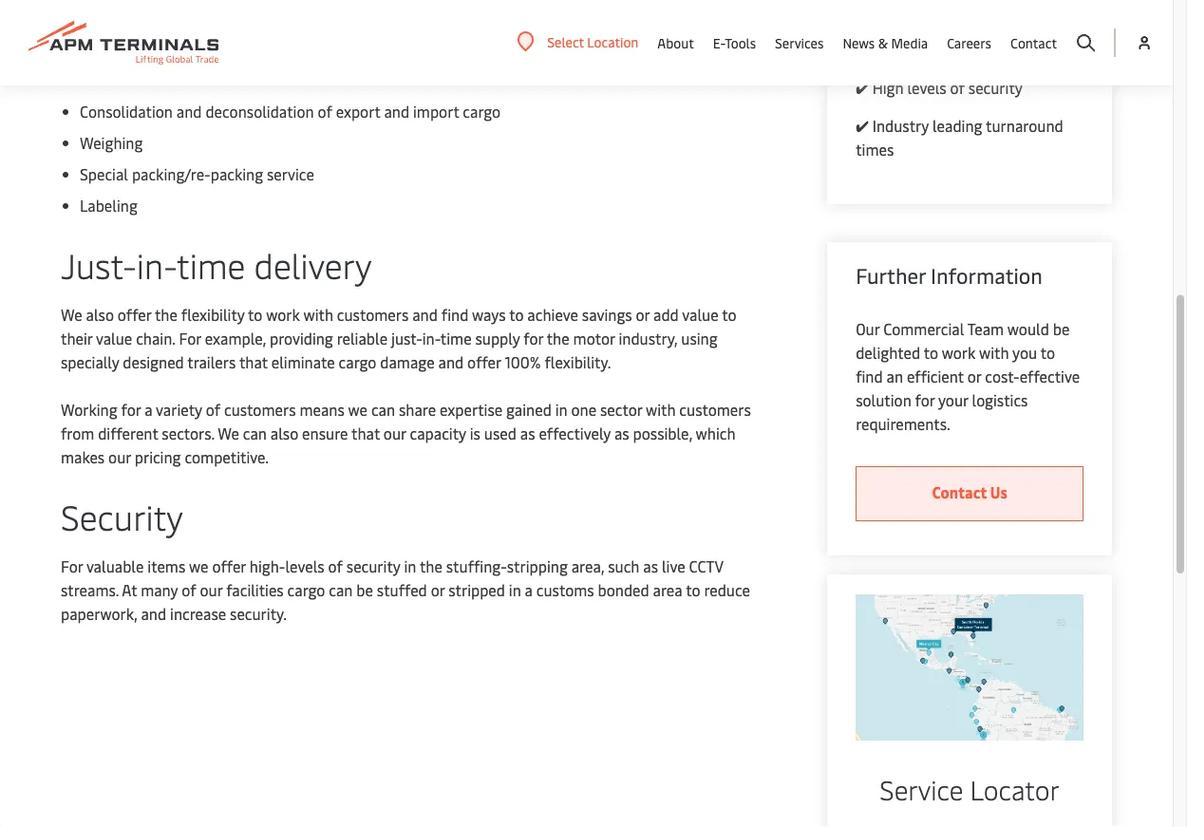 Task type: locate. For each thing, give the bounding box(es) containing it.
service
[[267, 164, 314, 185]]

0 horizontal spatial offer
[[118, 305, 151, 325]]

trailers
[[187, 353, 236, 373]]

0 horizontal spatial be
[[357, 581, 373, 601]]

find left the ways
[[442, 305, 469, 325]]

time left supply at left top
[[441, 329, 472, 349]]

that down example,
[[239, 353, 268, 373]]

contact right careers
[[1011, 34, 1058, 52]]

times inside ✔ industry leading turnaround times
[[856, 140, 894, 160]]

add
[[654, 305, 679, 325]]

0 horizontal spatial services
[[139, 54, 195, 75]]

0 horizontal spatial contact
[[933, 483, 987, 503]]

times down 'industry'
[[856, 140, 894, 160]]

1 horizontal spatial find
[[856, 367, 883, 387]]

operating
[[636, 0, 703, 3]]

1 vertical spatial services
[[139, 54, 195, 75]]

3 ✔ from the top
[[856, 116, 869, 136]]

2 vertical spatial or
[[431, 581, 445, 601]]

or left add
[[636, 305, 650, 325]]

1 horizontal spatial customers
[[337, 305, 409, 325]]

1 horizontal spatial times
[[856, 140, 894, 160]]

1 horizontal spatial offer
[[212, 557, 246, 577]]

include:
[[199, 54, 251, 75]]

a down stripping
[[525, 581, 533, 601]]

in down stripping
[[509, 581, 521, 601]]

of up leading
[[951, 78, 965, 98]]

leads
[[647, 7, 683, 27]]

according
[[455, 0, 522, 3]]

0 horizontal spatial times
[[677, 30, 716, 51]]

1 vertical spatial also
[[271, 424, 299, 444]]

a left the variety
[[145, 400, 152, 420]]

also left ensure
[[271, 424, 299, 444]]

0 vertical spatial offer
[[118, 305, 151, 325]]

1 horizontal spatial security
[[969, 78, 1023, 98]]

✔ left &
[[856, 40, 869, 60]]

special packing/re-packing service
[[80, 164, 314, 185]]

a down operators,
[[337, 7, 345, 27]]

1 horizontal spatial experienced
[[464, 7, 546, 27]]

experienced up client.
[[227, 0, 309, 3]]

customers up which
[[680, 400, 751, 420]]

1 horizontal spatial levels
[[908, 78, 947, 98]]

and
[[435, 7, 460, 27], [323, 30, 348, 51], [177, 102, 202, 122], [384, 102, 410, 122], [413, 305, 438, 325], [438, 353, 464, 373], [141, 604, 166, 625]]

services
[[775, 34, 824, 52], [139, 54, 195, 75]]

in- inside we also offer the flexibility to work with customers and find ways to achieve savings or add value to their value chain. for example, providing reliable just-in-time supply for the motor industry, using specially designed trailers that eliminate cargo damage and offer 100% flexibility.
[[423, 329, 441, 349]]

be
[[1053, 319, 1070, 340], [357, 581, 373, 601]]

2 vertical spatial work
[[942, 343, 976, 363]]

customers inside we also offer the flexibility to work with customers and find ways to achieve savings or add value to their value chain. for example, providing reliable just-in-time supply for the motor industry, using specially designed trailers that eliminate cargo damage and offer 100% flexibility.
[[337, 305, 409, 325]]

0 vertical spatial be
[[1053, 319, 1070, 340]]

0 horizontal spatial cargo
[[288, 581, 325, 601]]

1 horizontal spatial time
[[441, 329, 472, 349]]

as left live
[[644, 557, 659, 577]]

significant
[[61, 30, 132, 51]]

we inside working for a variety of customers means we can share expertise gained in one sector with customers from different sectors. we can also ensure that our capacity is used as effectively as possible, which makes our pricing competitive.
[[348, 400, 368, 420]]

customers
[[337, 305, 409, 325], [224, 400, 296, 420], [680, 400, 751, 420]]

and up just-
[[413, 305, 438, 325]]

2 vertical spatial a
[[525, 581, 533, 601]]

0 horizontal spatial find
[[442, 305, 469, 325]]

to right you
[[1041, 343, 1056, 363]]

ensure
[[302, 424, 348, 444]]

our up increase
[[200, 581, 223, 601]]

we inside for valuable items we offer high-levels of security in the stuffing-stripping area, such as live cctv streams. at many of our facilities cargo can be stuffed or stripped in a customs bonded area to reduce paperwork, and increase security.
[[189, 557, 209, 577]]

deconsolidation
[[206, 102, 314, 122]]

1 vertical spatial ✔
[[856, 78, 869, 98]]

we inside we can provide our own experienced operators, who work according to standardized operating procedures agreed with the client. using a well-trained and experienced stuffing team leads to significant improvements in efficiency and reliability. this ultimately results in shorter lead times for customers. services include:
[[61, 0, 82, 3]]

to down operating
[[686, 7, 701, 27]]

our
[[168, 0, 191, 3], [384, 424, 406, 444], [108, 448, 131, 468], [200, 581, 223, 601]]

standardized
[[543, 0, 632, 3]]

0 vertical spatial work
[[418, 0, 452, 3]]

or right stuffed
[[431, 581, 445, 601]]

that right ensure
[[352, 424, 380, 444]]

be inside 'our commercial team would be delighted to work with you to find an efficient or cost-effective solution for your logistics requirements.'
[[1053, 319, 1070, 340]]

work up providing at the left of page
[[266, 305, 300, 325]]

contact inside contact us link
[[933, 483, 987, 503]]

2 horizontal spatial or
[[968, 367, 982, 387]]

services right tools
[[775, 34, 824, 52]]

work up trained
[[418, 0, 452, 3]]

flexibility
[[181, 305, 245, 325]]

levels right high
[[908, 78, 947, 98]]

in-
[[137, 242, 177, 288], [423, 329, 441, 349]]

0 vertical spatial also
[[86, 305, 114, 325]]

location
[[588, 33, 639, 51]]

services down improvements
[[139, 54, 195, 75]]

service locator
[[880, 771, 1060, 808]]

time inside we also offer the flexibility to work with customers and find ways to achieve savings or add value to their value chain. for example, providing reliable just-in-time supply for the motor industry, using specially designed trailers that eliminate cargo damage and offer 100% flexibility.
[[441, 329, 472, 349]]

1 vertical spatial or
[[968, 367, 982, 387]]

motor
[[573, 329, 615, 349]]

for inside for valuable items we offer high-levels of security in the stuffing-stripping area, such as live cctv streams. at many of our facilities cargo can be stuffed or stripped in a customs bonded area to reduce paperwork, and increase security.
[[61, 557, 83, 577]]

1 horizontal spatial in-
[[423, 329, 441, 349]]

we up competitive.
[[218, 424, 239, 444]]

industry,
[[619, 329, 678, 349]]

delighted
[[856, 343, 921, 363]]

security down administration
[[969, 78, 1023, 98]]

1 horizontal spatial a
[[337, 7, 345, 27]]

offer
[[118, 305, 151, 325], [468, 353, 501, 373], [212, 557, 246, 577]]

0 horizontal spatial that
[[239, 353, 268, 373]]

0 vertical spatial cargo
[[463, 102, 501, 122]]

0 horizontal spatial for
[[61, 557, 83, 577]]

bonded
[[598, 581, 650, 601]]

means
[[300, 400, 345, 420]]

0 horizontal spatial experienced
[[227, 0, 309, 3]]

a inside working for a variety of customers means we can share expertise gained in one sector with customers from different sectors. we can also ensure that our capacity is used as effectively as possible, which makes our pricing competitive.
[[145, 400, 152, 420]]

be left stuffed
[[357, 581, 373, 601]]

time up flexibility
[[177, 242, 246, 288]]

we can provide our own experienced operators, who work according to standardized operating procedures agreed with the client. using a well-trained and experienced stuffing team leads to significant improvements in efficiency and reliability. this ultimately results in shorter lead times for customers. services include:
[[61, 0, 739, 75]]

0 horizontal spatial in-
[[137, 242, 177, 288]]

savings
[[582, 305, 632, 325]]

logistics
[[973, 391, 1028, 411]]

with
[[191, 7, 221, 27], [304, 305, 333, 325], [980, 343, 1010, 363], [646, 400, 676, 420]]

news & media
[[843, 34, 928, 52]]

e-tools button
[[713, 0, 756, 86]]

security
[[61, 494, 183, 540]]

✔ for ✔ reduced administration
[[856, 40, 869, 60]]

of up increase
[[182, 581, 196, 601]]

value up specially
[[96, 329, 132, 349]]

delivery
[[254, 242, 372, 288]]

0 horizontal spatial levels
[[285, 557, 325, 577]]

1 horizontal spatial as
[[615, 424, 630, 444]]

1 horizontal spatial for
[[179, 329, 201, 349]]

to up results
[[525, 0, 539, 3]]

1 horizontal spatial contact
[[1011, 34, 1058, 52]]

valuable
[[86, 557, 144, 577]]

of inside working for a variety of customers means we can share expertise gained in one sector with customers from different sectors. we can also ensure that our capacity is used as effectively as possible, which makes our pricing competitive.
[[206, 400, 221, 420]]

in- up damage at the top
[[423, 329, 441, 349]]

2 horizontal spatial a
[[525, 581, 533, 601]]

a inside we can provide our own experienced operators, who work according to standardized operating procedures agreed with the client. using a well-trained and experienced stuffing team leads to significant improvements in efficiency and reliability. this ultimately results in shorter lead times for customers. services include:
[[337, 7, 345, 27]]

✔ left high
[[856, 78, 869, 98]]

for inside we can provide our own experienced operators, who work according to standardized operating procedures agreed with the client. using a well-trained and experienced stuffing team leads to significant improvements in efficiency and reliability. this ultimately results in shorter lead times for customers. services include:
[[719, 30, 739, 51]]

and down 'include:'
[[177, 102, 202, 122]]

for right about popup button
[[719, 30, 739, 51]]

1 vertical spatial levels
[[285, 557, 325, 577]]

for up streams. on the left of the page
[[61, 557, 83, 577]]

the up stuffed
[[420, 557, 443, 577]]

to up efficient on the right of page
[[924, 343, 939, 363]]

cargo right import on the left of the page
[[463, 102, 501, 122]]

0 vertical spatial levels
[[908, 78, 947, 98]]

with up cost-
[[980, 343, 1010, 363]]

our up agreed
[[168, 0, 191, 3]]

0 vertical spatial or
[[636, 305, 650, 325]]

also inside we also offer the flexibility to work with customers and find ways to achieve savings or add value to their value chain. for example, providing reliable just-in-time supply for the motor industry, using specially designed trailers that eliminate cargo damage and offer 100% flexibility.
[[86, 305, 114, 325]]

trained
[[383, 7, 431, 27]]

0 horizontal spatial value
[[96, 329, 132, 349]]

0 vertical spatial find
[[442, 305, 469, 325]]

offer up chain.
[[118, 305, 151, 325]]

the up chain.
[[155, 305, 178, 325]]

0 vertical spatial for
[[179, 329, 201, 349]]

security.
[[230, 604, 287, 625]]

capacity
[[410, 424, 466, 444]]

careers
[[947, 34, 992, 52]]

times right lead
[[677, 30, 716, 51]]

the down the achieve
[[547, 329, 570, 349]]

0 vertical spatial that
[[239, 353, 268, 373]]

as down sector
[[615, 424, 630, 444]]

commercial
[[884, 319, 965, 340]]

and right damage at the top
[[438, 353, 464, 373]]

offer inside for valuable items we offer high-levels of security in the stuffing-stripping area, such as live cctv streams. at many of our facilities cargo can be stuffed or stripped in a customs bonded area to reduce paperwork, and increase security.
[[212, 557, 246, 577]]

2 vertical spatial ✔
[[856, 116, 869, 136]]

0 horizontal spatial time
[[177, 242, 246, 288]]

industry
[[873, 116, 929, 136]]

can left stuffed
[[329, 581, 353, 601]]

for up 100%
[[524, 329, 544, 349]]

for
[[719, 30, 739, 51], [524, 329, 544, 349], [916, 391, 935, 411], [121, 400, 141, 420]]

1 ✔ from the top
[[856, 40, 869, 60]]

1 vertical spatial a
[[145, 400, 152, 420]]

offer up facilities
[[212, 557, 246, 577]]

with up possible,
[[646, 400, 676, 420]]

2 ✔ from the top
[[856, 78, 869, 98]]

of right the variety
[[206, 400, 221, 420]]

value up "using" at the top of the page
[[683, 305, 719, 325]]

also up their
[[86, 305, 114, 325]]

2 vertical spatial offer
[[212, 557, 246, 577]]

1 vertical spatial we
[[61, 305, 82, 325]]

further
[[856, 262, 926, 290]]

0 horizontal spatial security
[[347, 557, 401, 577]]

find inside 'our commercial team would be delighted to work with you to find an efficient or cost-effective solution for your logistics requirements.'
[[856, 367, 883, 387]]

2 horizontal spatial cargo
[[463, 102, 501, 122]]

specially
[[61, 353, 119, 373]]

0 vertical spatial we
[[61, 0, 82, 3]]

with inside we also offer the flexibility to work with customers and find ways to achieve savings or add value to their value chain. for example, providing reliable just-in-time supply for the motor industry, using specially designed trailers that eliminate cargo damage and offer 100% flexibility.
[[304, 305, 333, 325]]

1 horizontal spatial value
[[683, 305, 719, 325]]

✔ inside ✔ industry leading turnaround times
[[856, 116, 869, 136]]

at
[[122, 581, 137, 601]]

the
[[225, 7, 247, 27], [155, 305, 178, 325], [547, 329, 570, 349], [420, 557, 443, 577]]

results
[[526, 30, 572, 51]]

1 vertical spatial security
[[347, 557, 401, 577]]

✔ left 'industry'
[[856, 116, 869, 136]]

also inside working for a variety of customers means we can share expertise gained in one sector with customers from different sectors. we can also ensure that our capacity is used as effectively as possible, which makes our pricing competitive.
[[271, 424, 299, 444]]

select
[[548, 33, 584, 51]]

0 horizontal spatial a
[[145, 400, 152, 420]]

0 horizontal spatial work
[[266, 305, 300, 325]]

find left an
[[856, 367, 883, 387]]

using
[[296, 7, 334, 27]]

or inside for valuable items we offer high-levels of security in the stuffing-stripping area, such as live cctv streams. at many of our facilities cargo can be stuffed or stripped in a customs bonded area to reduce paperwork, and increase security.
[[431, 581, 445, 601]]

0 vertical spatial ✔
[[856, 40, 869, 60]]

reduce
[[704, 581, 751, 601]]

in inside working for a variety of customers means we can share expertise gained in one sector with customers from different sectors. we can also ensure that our capacity is used as effectively as possible, which makes our pricing competitive.
[[556, 400, 568, 420]]

for down efficient on the right of page
[[916, 391, 935, 411]]

1 horizontal spatial or
[[636, 305, 650, 325]]

✔ for ✔ high levels of security
[[856, 78, 869, 98]]

work inside 'our commercial team would be delighted to work with you to find an efficient or cost-effective solution for your logistics requirements.'
[[942, 343, 976, 363]]

gained
[[506, 400, 552, 420]]

we up their
[[61, 305, 82, 325]]

of right high-
[[328, 557, 343, 577]]

1 vertical spatial for
[[61, 557, 83, 577]]

1 vertical spatial that
[[352, 424, 380, 444]]

can
[[86, 0, 110, 3], [371, 400, 395, 420], [243, 424, 267, 444], [329, 581, 353, 601]]

1 vertical spatial be
[[357, 581, 373, 601]]

cargo right facilities
[[288, 581, 325, 601]]

1 horizontal spatial cargo
[[339, 353, 377, 373]]

we up procedures
[[61, 0, 82, 3]]

in- up chain.
[[137, 242, 177, 288]]

for up different
[[121, 400, 141, 420]]

can up procedures
[[86, 0, 110, 3]]

to
[[525, 0, 539, 3], [686, 7, 701, 27], [248, 305, 263, 325], [509, 305, 524, 325], [722, 305, 737, 325], [924, 343, 939, 363], [1041, 343, 1056, 363], [686, 581, 701, 601]]

that
[[239, 353, 268, 373], [352, 424, 380, 444]]

0 vertical spatial we
[[348, 400, 368, 420]]

facilities
[[226, 581, 284, 601]]

1 horizontal spatial be
[[1053, 319, 1070, 340]]

for inside we also offer the flexibility to work with customers and find ways to achieve savings or add value to their value chain. for example, providing reliable just-in-time supply for the motor industry, using specially designed trailers that eliminate cargo damage and offer 100% flexibility.
[[179, 329, 201, 349]]

1 vertical spatial find
[[856, 367, 883, 387]]

just-
[[391, 329, 423, 349]]

in left one
[[556, 400, 568, 420]]

offer down supply at left top
[[468, 353, 501, 373]]

0 vertical spatial experienced
[[227, 0, 309, 3]]

in up 'include:'
[[237, 30, 249, 51]]

1 horizontal spatial also
[[271, 424, 299, 444]]

2 vertical spatial we
[[218, 424, 239, 444]]

0 horizontal spatial also
[[86, 305, 114, 325]]

experienced down according
[[464, 7, 546, 27]]

as down gained
[[521, 424, 535, 444]]

supply
[[476, 329, 520, 349]]

area,
[[572, 557, 605, 577]]

0 vertical spatial time
[[177, 242, 246, 288]]

1 horizontal spatial work
[[418, 0, 452, 3]]

to right area
[[686, 581, 701, 601]]

makes
[[61, 448, 105, 468]]

security up stuffed
[[347, 557, 401, 577]]

1 vertical spatial we
[[189, 557, 209, 577]]

1 vertical spatial contact
[[933, 483, 987, 503]]

we right items on the left bottom of page
[[189, 557, 209, 577]]

customers up reliable
[[337, 305, 409, 325]]

one
[[572, 400, 597, 420]]

1 vertical spatial work
[[266, 305, 300, 325]]

reliability.
[[352, 30, 418, 51]]

we inside we also offer the flexibility to work with customers and find ways to achieve savings or add value to their value chain. for example, providing reliable just-in-time supply for the motor industry, using specially designed trailers that eliminate cargo damage and offer 100% flexibility.
[[61, 305, 82, 325]]

or left cost-
[[968, 367, 982, 387]]

for up trailers
[[179, 329, 201, 349]]

1 horizontal spatial we
[[348, 400, 368, 420]]

our commercial team would be delighted to work with you to find an efficient or cost-effective solution for your logistics requirements.
[[856, 319, 1080, 435]]

of left export
[[318, 102, 332, 122]]

working for a variety of customers means we can share expertise gained in one sector with customers from different sectors. we can also ensure that our capacity is used as effectively as possible, which makes our pricing competitive.
[[61, 400, 751, 468]]

news & media button
[[843, 0, 928, 86]]

also
[[86, 305, 114, 325], [271, 424, 299, 444]]

and down many
[[141, 604, 166, 625]]

2 horizontal spatial offer
[[468, 353, 501, 373]]

0 vertical spatial times
[[677, 30, 716, 51]]

we right means
[[348, 400, 368, 420]]

contact
[[1011, 34, 1058, 52], [933, 483, 987, 503]]

e-tools
[[713, 34, 756, 52]]

to inside for valuable items we offer high-levels of security in the stuffing-stripping area, such as live cctv streams. at many of our facilities cargo can be stuffed or stripped in a customs bonded area to reduce paperwork, and increase security.
[[686, 581, 701, 601]]

2 vertical spatial cargo
[[288, 581, 325, 601]]

with up providing at the left of page
[[304, 305, 333, 325]]

and right export
[[384, 102, 410, 122]]

live
[[662, 557, 686, 577]]

2 horizontal spatial as
[[644, 557, 659, 577]]

with down own
[[191, 7, 221, 27]]

find inside we also offer the flexibility to work with customers and find ways to achieve savings or add value to their value chain. for example, providing reliable just-in-time supply for the motor industry, using specially designed trailers that eliminate cargo damage and offer 100% flexibility.
[[442, 305, 469, 325]]

high
[[873, 78, 904, 98]]

1 horizontal spatial that
[[352, 424, 380, 444]]

1 vertical spatial offer
[[468, 353, 501, 373]]

1 vertical spatial time
[[441, 329, 472, 349]]

find
[[442, 305, 469, 325], [856, 367, 883, 387]]

contact left us
[[933, 483, 987, 503]]

0 horizontal spatial customers
[[224, 400, 296, 420]]

levels up security.
[[285, 557, 325, 577]]

for
[[179, 329, 201, 349], [61, 557, 83, 577]]

0 vertical spatial services
[[775, 34, 824, 52]]

0 vertical spatial a
[[337, 7, 345, 27]]

1 vertical spatial value
[[96, 329, 132, 349]]

be right would
[[1053, 319, 1070, 340]]

would
[[1008, 319, 1050, 340]]

work up efficient on the right of page
[[942, 343, 976, 363]]

to right add
[[722, 305, 737, 325]]

100%
[[505, 353, 541, 373]]

our down different
[[108, 448, 131, 468]]

0 horizontal spatial or
[[431, 581, 445, 601]]

0 vertical spatial contact
[[1011, 34, 1058, 52]]

ways
[[472, 305, 506, 325]]

customs
[[537, 581, 594, 601]]

1 vertical spatial cargo
[[339, 353, 377, 373]]

2 horizontal spatial work
[[942, 343, 976, 363]]

chain.
[[136, 329, 175, 349]]

area
[[653, 581, 683, 601]]

the left client.
[[225, 7, 247, 27]]

customers up competitive.
[[224, 400, 296, 420]]

1 vertical spatial in-
[[423, 329, 441, 349]]



Task type: describe. For each thing, give the bounding box(es) containing it.
our down share
[[384, 424, 406, 444]]

e-
[[713, 34, 725, 52]]

media
[[892, 34, 928, 52]]

2 horizontal spatial customers
[[680, 400, 751, 420]]

contact us
[[933, 483, 1008, 503]]

in down the stuffing
[[576, 30, 588, 51]]

our inside we can provide our own experienced operators, who work according to standardized operating procedures agreed with the client. using a well-trained and experienced stuffing team leads to significant improvements in efficiency and reliability. this ultimately results in shorter lead times for customers. services include:
[[168, 0, 191, 3]]

contact for contact us
[[933, 483, 987, 503]]

who
[[385, 0, 414, 3]]

export
[[336, 102, 381, 122]]

cargo inside for valuable items we offer high-levels of security in the stuffing-stripping area, such as live cctv streams. at many of our facilities cargo can be stuffed or stripped in a customs bonded area to reduce paperwork, and increase security.
[[288, 581, 325, 601]]

for inside working for a variety of customers means we can share expertise gained in one sector with customers from different sectors. we can also ensure that our capacity is used as effectively as possible, which makes our pricing competitive.
[[121, 400, 141, 420]]

streams.
[[61, 581, 119, 601]]

their
[[61, 329, 93, 349]]

to right the ways
[[509, 305, 524, 325]]

share
[[399, 400, 436, 420]]

providing
[[270, 329, 333, 349]]

import
[[413, 102, 459, 122]]

security inside for valuable items we offer high-levels of security in the stuffing-stripping area, such as live cctv streams. at many of our facilities cargo can be stuffed or stripped in a customs bonded area to reduce paperwork, and increase security.
[[347, 557, 401, 577]]

items
[[148, 557, 186, 577]]

in up stuffed
[[404, 557, 416, 577]]

many
[[141, 581, 178, 601]]

sector
[[601, 400, 643, 420]]

contact for contact
[[1011, 34, 1058, 52]]

0 horizontal spatial as
[[521, 424, 535, 444]]

work inside we can provide our own experienced operators, who work according to standardized operating procedures agreed with the client. using a well-trained and experienced stuffing team leads to significant improvements in efficiency and reliability. this ultimately results in shorter lead times for customers. services include:
[[418, 0, 452, 3]]

just-in-time delivery
[[61, 242, 372, 288]]

consolidation and deconsolidation of export and import cargo
[[80, 102, 501, 122]]

or inside 'our commercial team would be delighted to work with you to find an efficient or cost-effective solution for your logistics requirements.'
[[968, 367, 982, 387]]

ultimately
[[453, 30, 522, 51]]

the inside for valuable items we offer high-levels of security in the stuffing-stripping area, such as live cctv streams. at many of our facilities cargo can be stuffed or stripped in a customs bonded area to reduce paperwork, and increase security.
[[420, 557, 443, 577]]

with inside 'our commercial team would be delighted to work with you to find an efficient or cost-effective solution for your logistics requirements.'
[[980, 343, 1010, 363]]

contact us link
[[856, 467, 1084, 522]]

provide
[[114, 0, 164, 3]]

example,
[[205, 329, 266, 349]]

packing
[[211, 164, 263, 185]]

times inside we can provide our own experienced operators, who work according to standardized operating procedures agreed with the client. using a well-trained and experienced stuffing team leads to significant improvements in efficiency and reliability. this ultimately results in shorter lead times for customers. services include:
[[677, 30, 716, 51]]

an
[[887, 367, 904, 387]]

procedures
[[61, 7, 137, 27]]

for valuable items we offer high-levels of security in the stuffing-stripping area, such as live cctv streams. at many of our facilities cargo can be stuffed or stripped in a customs bonded area to reduce paperwork, and increase security.
[[61, 557, 751, 625]]

you
[[1013, 343, 1038, 363]]

cargo inside we also offer the flexibility to work with customers and find ways to achieve savings or add value to their value chain. for example, providing reliable just-in-time supply for the motor industry, using specially designed trailers that eliminate cargo damage and offer 100% flexibility.
[[339, 353, 377, 373]]

and up this
[[435, 7, 460, 27]]

client.
[[251, 7, 292, 27]]

we also offer the flexibility to work with customers and find ways to achieve savings or add value to their value chain. for example, providing reliable just-in-time supply for the motor industry, using specially designed trailers that eliminate cargo damage and offer 100% flexibility.
[[61, 305, 737, 373]]

✔ industry leading turnaround times
[[856, 116, 1064, 160]]

be inside for valuable items we offer high-levels of security in the stuffing-stripping area, such as live cctv streams. at many of our facilities cargo can be stuffed or stripped in a customs bonded area to reduce paperwork, and increase security.
[[357, 581, 373, 601]]

used
[[484, 424, 517, 444]]

such
[[608, 557, 640, 577]]

✔ high levels of security
[[856, 78, 1023, 98]]

your
[[939, 391, 969, 411]]

contact button
[[1011, 0, 1058, 86]]

can left share
[[371, 400, 395, 420]]

stripped
[[449, 581, 505, 601]]

well-
[[349, 7, 383, 27]]

✔ reduced administration
[[856, 40, 1035, 60]]

effective
[[1020, 367, 1080, 387]]

flexibility.
[[545, 353, 611, 373]]

and down using
[[323, 30, 348, 51]]

eliminate
[[272, 353, 335, 373]]

and inside for valuable items we offer high-levels of security in the stuffing-stripping area, such as live cctv streams. at many of our facilities cargo can be stuffed or stripped in a customs bonded area to reduce paperwork, and increase security.
[[141, 604, 166, 625]]

for inside 'our commercial team would be delighted to work with you to find an efficient or cost-effective solution for your logistics requirements.'
[[916, 391, 935, 411]]

reduced
[[873, 40, 932, 60]]

special
[[80, 164, 128, 185]]

sectors.
[[162, 424, 214, 444]]

effectively
[[539, 424, 611, 444]]

our
[[856, 319, 880, 340]]

high-
[[250, 557, 286, 577]]

that inside working for a variety of customers means we can share expertise gained in one sector with customers from different sectors. we can also ensure that our capacity is used as effectively as possible, which makes our pricing competitive.
[[352, 424, 380, 444]]

efficient
[[907, 367, 964, 387]]

stuffing
[[550, 7, 605, 27]]

variety
[[156, 400, 202, 420]]

leading
[[933, 116, 983, 136]]

requirements.
[[856, 414, 951, 435]]

team
[[968, 319, 1004, 340]]

lead
[[645, 30, 674, 51]]

0 vertical spatial in-
[[137, 242, 177, 288]]

administration
[[935, 40, 1035, 60]]

competitive.
[[185, 448, 269, 468]]

we for we can provide our own experienced operators, who work according to standardized operating procedures agreed with the client. using a well-trained and experienced stuffing team leads to significant improvements in efficiency and reliability. this ultimately results in shorter lead times for customers. services include:
[[61, 0, 82, 3]]

work inside we also offer the flexibility to work with customers and find ways to achieve savings or add value to their value chain. for example, providing reliable just-in-time supply for the motor industry, using specially designed trailers that eliminate cargo damage and offer 100% flexibility.
[[266, 305, 300, 325]]

with inside working for a variety of customers means we can share expertise gained in one sector with customers from different sectors. we can also ensure that our capacity is used as effectively as possible, which makes our pricing competitive.
[[646, 400, 676, 420]]

that inside we also offer the flexibility to work with customers and find ways to achieve savings or add value to their value chain. for example, providing reliable just-in-time supply for the motor industry, using specially designed trailers that eliminate cargo damage and offer 100% flexibility.
[[239, 353, 268, 373]]

tools
[[725, 34, 756, 52]]

designed
[[123, 353, 184, 373]]

services button
[[775, 0, 824, 86]]

1 vertical spatial experienced
[[464, 7, 546, 27]]

to up example,
[[248, 305, 263, 325]]

select location
[[548, 33, 639, 51]]

weighing
[[80, 133, 143, 153]]

different
[[98, 424, 158, 444]]

levels inside for valuable items we offer high-levels of security in the stuffing-stripping area, such as live cctv streams. at many of our facilities cargo can be stuffed or stripped in a customs bonded area to reduce paperwork, and increase security.
[[285, 557, 325, 577]]

✔ for ✔ industry leading turnaround times
[[856, 116, 869, 136]]

from
[[61, 424, 94, 444]]

1 horizontal spatial services
[[775, 34, 824, 52]]

our inside for valuable items we offer high-levels of security in the stuffing-stripping area, such as live cctv streams. at many of our facilities cargo can be stuffed or stripped in a customs bonded area to reduce paperwork, and increase security.
[[200, 581, 223, 601]]

about button
[[658, 0, 694, 86]]

customers.
[[61, 54, 135, 75]]

is
[[470, 424, 481, 444]]

a inside for valuable items we offer high-levels of security in the stuffing-stripping area, such as live cctv streams. at many of our facilities cargo can be stuffed or stripped in a customs bonded area to reduce paperwork, and increase security.
[[525, 581, 533, 601]]

can inside for valuable items we offer high-levels of security in the stuffing-stripping area, such as live cctv streams. at many of our facilities cargo can be stuffed or stripped in a customs bonded area to reduce paperwork, and increase security.
[[329, 581, 353, 601]]

achieve
[[528, 305, 579, 325]]

shorter
[[592, 30, 641, 51]]

select location button
[[517, 31, 639, 52]]

0 vertical spatial security
[[969, 78, 1023, 98]]

news
[[843, 34, 875, 52]]

can inside we can provide our own experienced operators, who work according to standardized operating procedures agreed with the client. using a well-trained and experienced stuffing team leads to significant improvements in efficiency and reliability. this ultimately results in shorter lead times for customers. services include:
[[86, 0, 110, 3]]

we inside working for a variety of customers means we can share expertise gained in one sector with customers from different sectors. we can also ensure that our capacity is used as effectively as possible, which makes our pricing competitive.
[[218, 424, 239, 444]]

with inside we can provide our own experienced operators, who work according to standardized operating procedures agreed with the client. using a well-trained and experienced stuffing team leads to significant improvements in efficiency and reliability. this ultimately results in shorter lead times for customers. services include:
[[191, 7, 221, 27]]

can up competitive.
[[243, 424, 267, 444]]

operators,
[[313, 0, 382, 3]]

possible,
[[633, 424, 693, 444]]

we for we also offer the flexibility to work with customers and find ways to achieve savings or add value to their value chain. for example, providing reliable just-in-time supply for the motor industry, using specially designed trailers that eliminate cargo damage and offer 100% flexibility.
[[61, 305, 82, 325]]

as inside for valuable items we offer high-levels of security in the stuffing-stripping area, such as live cctv streams. at many of our facilities cargo can be stuffed or stripped in a customs bonded area to reduce paperwork, and increase security.
[[644, 557, 659, 577]]

agreed
[[141, 7, 188, 27]]

find services offered by apm terminals globally image
[[856, 595, 1084, 741]]

0 vertical spatial value
[[683, 305, 719, 325]]

the inside we can provide our own experienced operators, who work according to standardized operating procedures agreed with the client. using a well-trained and experienced stuffing team leads to significant improvements in efficiency and reliability. this ultimately results in shorter lead times for customers. services include:
[[225, 7, 247, 27]]

team
[[608, 7, 643, 27]]

or inside we also offer the flexibility to work with customers and find ways to achieve savings or add value to their value chain. for example, providing reliable just-in-time supply for the motor industry, using specially designed trailers that eliminate cargo damage and offer 100% flexibility.
[[636, 305, 650, 325]]

services inside we can provide our own experienced operators, who work according to standardized operating procedures agreed with the client. using a well-trained and experienced stuffing team leads to significant improvements in efficiency and reliability. this ultimately results in shorter lead times for customers. services include:
[[139, 54, 195, 75]]

for inside we also offer the flexibility to work with customers and find ways to achieve savings or add value to their value chain. for example, providing reliable just-in-time supply for the motor industry, using specially designed trailers that eliminate cargo damage and offer 100% flexibility.
[[524, 329, 544, 349]]



Task type: vqa. For each thing, say whether or not it's contained in the screenshot.
lead
yes



